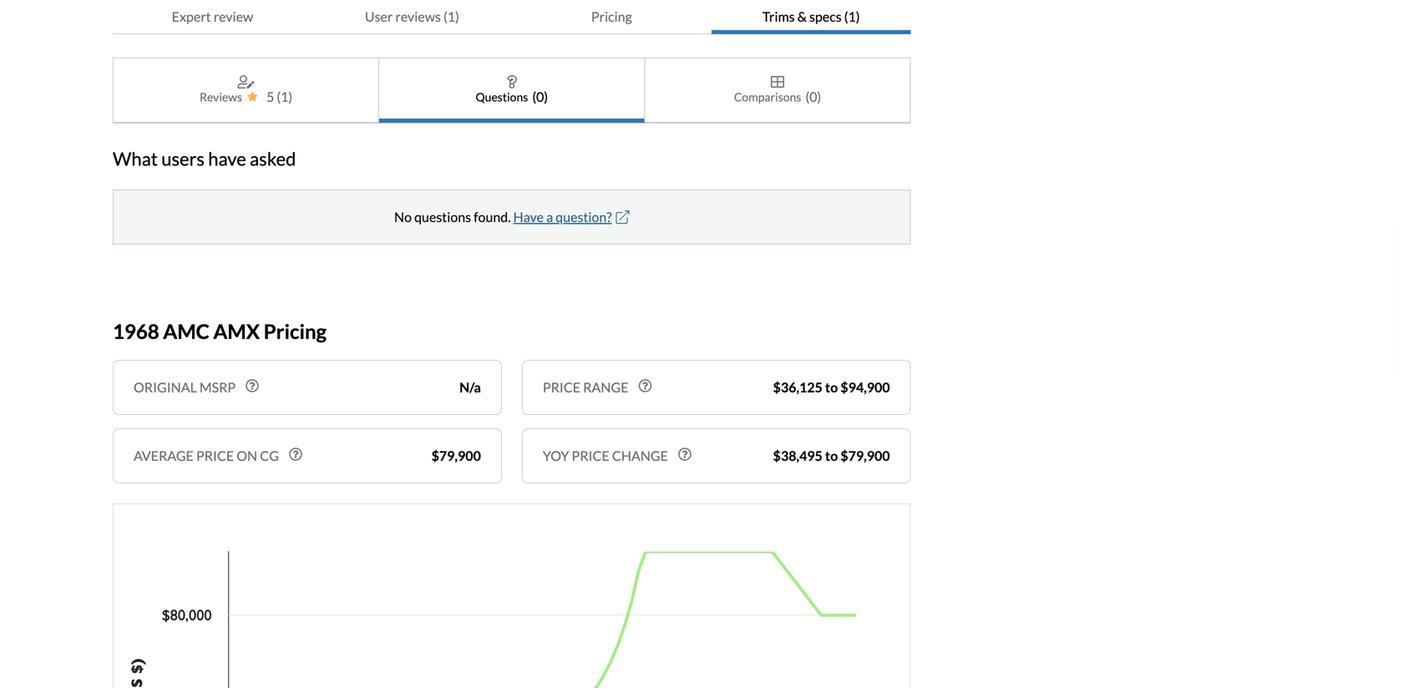 Task type: vqa. For each thing, say whether or not it's contained in the screenshot.
Deals corresponding to Bentley
no



Task type: locate. For each thing, give the bounding box(es) containing it.
0 vertical spatial pricing
[[591, 8, 632, 25]]

(0) for questions (0)
[[533, 89, 548, 105]]

1 price from the left
[[196, 448, 234, 464]]

users
[[161, 148, 205, 169]]

amc
[[163, 320, 210, 344]]

2 to from the top
[[826, 448, 838, 464]]

to right $38,495 at bottom
[[826, 448, 838, 464]]

external link image
[[616, 211, 630, 224]]

reviews count element
[[277, 87, 293, 107]]

0 vertical spatial tab list
[[113, 0, 911, 34]]

&
[[798, 8, 807, 25]]

(1) right reviews
[[444, 8, 460, 25]]

questions count element
[[533, 87, 548, 107]]

1 tab list from the top
[[113, 0, 911, 34]]

price right yoy
[[572, 448, 610, 464]]

1 $79,900 from the left
[[432, 448, 481, 464]]

question circle image
[[246, 379, 259, 393], [639, 379, 652, 393]]

change
[[612, 448, 668, 464]]

expert review tab
[[113, 0, 312, 34]]

(0)
[[533, 89, 548, 105], [806, 89, 822, 105]]

average
[[134, 448, 194, 464]]

(1) right the specs
[[845, 8, 860, 25]]

pricing inside tab
[[591, 8, 632, 25]]

to right $36,125
[[826, 379, 838, 396]]

th large image
[[771, 75, 785, 89]]

to for $36,125
[[826, 379, 838, 396]]

question circle image
[[289, 448, 302, 461], [678, 448, 692, 461]]

1 question circle image from the left
[[289, 448, 302, 461]]

5
[[267, 89, 274, 105]]

2 tab list from the top
[[113, 58, 911, 124]]

2 (0) from the left
[[806, 89, 822, 105]]

(1)
[[444, 8, 460, 25], [845, 8, 860, 25], [277, 89, 293, 105]]

trims & specs (1) tab
[[712, 0, 911, 34]]

0 horizontal spatial price
[[196, 448, 234, 464]]

comparisons (0)
[[734, 89, 822, 105]]

price for average
[[196, 448, 234, 464]]

1 vertical spatial to
[[826, 448, 838, 464]]

$79,900 right $38,495 at bottom
[[841, 448, 891, 464]]

1 question circle image from the left
[[246, 379, 259, 393]]

user reviews (1)
[[365, 8, 460, 25]]

question circle image right range
[[639, 379, 652, 393]]

1 (0) from the left
[[533, 89, 548, 105]]

have a question? link
[[514, 209, 630, 225]]

pricing
[[591, 8, 632, 25], [264, 320, 327, 344]]

question circle image right msrp in the bottom left of the page
[[246, 379, 259, 393]]

tab list
[[113, 0, 911, 34], [113, 58, 911, 124]]

$79,900 down n/a on the left of the page
[[432, 448, 481, 464]]

1 vertical spatial tab list
[[113, 58, 911, 124]]

price
[[543, 379, 581, 396]]

0 horizontal spatial (0)
[[533, 89, 548, 105]]

user
[[365, 8, 393, 25]]

2 question circle image from the left
[[639, 379, 652, 393]]

what
[[113, 148, 158, 169]]

question circle image right the change
[[678, 448, 692, 461]]

original
[[134, 379, 197, 396]]

price
[[196, 448, 234, 464], [572, 448, 610, 464]]

(0) for comparisons (0)
[[806, 89, 822, 105]]

1 vertical spatial pricing
[[264, 320, 327, 344]]

no questions found.
[[394, 209, 511, 225]]

1 horizontal spatial (0)
[[806, 89, 822, 105]]

1 horizontal spatial question circle image
[[639, 379, 652, 393]]

0 horizontal spatial question circle image
[[289, 448, 302, 461]]

1 horizontal spatial $79,900
[[841, 448, 891, 464]]

found.
[[474, 209, 511, 225]]

$36,125
[[774, 379, 823, 396]]

0 vertical spatial to
[[826, 379, 838, 396]]

1968 amc amx pricing
[[113, 320, 327, 344]]

2 $79,900 from the left
[[841, 448, 891, 464]]

asked
[[250, 148, 296, 169]]

$36,125 to $94,900
[[774, 379, 891, 396]]

1 horizontal spatial (1)
[[444, 8, 460, 25]]

1 to from the top
[[826, 379, 838, 396]]

(1) right 5
[[277, 89, 293, 105]]

expert
[[172, 8, 211, 25]]

1 horizontal spatial pricing
[[591, 8, 632, 25]]

trims & specs (1)
[[763, 8, 860, 25]]

(0) right the question image
[[533, 89, 548, 105]]

0 horizontal spatial pricing
[[264, 320, 327, 344]]

2 question circle image from the left
[[678, 448, 692, 461]]

$38,495 to $79,900
[[774, 448, 891, 464]]

on
[[237, 448, 257, 464]]

2 price from the left
[[572, 448, 610, 464]]

2 horizontal spatial (1)
[[845, 8, 860, 25]]

0 horizontal spatial question circle image
[[246, 379, 259, 393]]

1 horizontal spatial question circle image
[[678, 448, 692, 461]]

average price on cg
[[134, 448, 279, 464]]

(0) right th large icon
[[806, 89, 822, 105]]

to
[[826, 379, 838, 396], [826, 448, 838, 464]]

price left on
[[196, 448, 234, 464]]

what users have asked
[[113, 148, 296, 169]]

cg
[[260, 448, 279, 464]]

question circle image for yoy price change
[[678, 448, 692, 461]]

0 horizontal spatial $79,900
[[432, 448, 481, 464]]

1 horizontal spatial price
[[572, 448, 610, 464]]

user reviews (1) tab
[[312, 0, 512, 34]]

$79,900
[[432, 448, 481, 464], [841, 448, 891, 464]]

questions (0)
[[476, 89, 548, 105]]

question circle image right cg
[[289, 448, 302, 461]]



Task type: describe. For each thing, give the bounding box(es) containing it.
n/a
[[460, 379, 481, 396]]

yoy price change
[[543, 448, 668, 464]]

have
[[514, 209, 544, 225]]

to for $38,495
[[826, 448, 838, 464]]

range
[[583, 379, 629, 396]]

pricing tab
[[512, 0, 712, 34]]

user edit image
[[238, 75, 255, 89]]

reviews
[[200, 90, 242, 104]]

1968
[[113, 320, 159, 344]]

a
[[547, 209, 553, 225]]

no
[[394, 209, 412, 225]]

tab list containing 5
[[113, 58, 911, 124]]

comparisons
[[734, 90, 802, 104]]

$94,900
[[841, 379, 891, 396]]

questions
[[476, 90, 528, 104]]

have
[[208, 148, 246, 169]]

msrp
[[200, 379, 236, 396]]

amx
[[213, 320, 260, 344]]

tab list containing expert review
[[113, 0, 911, 34]]

question circle image for price range
[[639, 379, 652, 393]]

trims
[[763, 8, 795, 25]]

$38,495
[[774, 448, 823, 464]]

have a question?
[[514, 209, 612, 225]]

original msrp
[[134, 379, 236, 396]]

expert review
[[172, 8, 253, 25]]

specs
[[810, 8, 842, 25]]

5 (1)
[[267, 89, 293, 105]]

price for yoy
[[572, 448, 610, 464]]

question image
[[507, 75, 517, 89]]

question circle image for original msrp
[[246, 379, 259, 393]]

questions
[[415, 209, 471, 225]]

question?
[[556, 209, 612, 225]]

price range
[[543, 379, 629, 396]]

review
[[214, 8, 253, 25]]

comparisons count element
[[806, 87, 822, 107]]

reviews
[[396, 8, 441, 25]]

0 horizontal spatial (1)
[[277, 89, 293, 105]]

(1) inside tab
[[845, 8, 860, 25]]

(1) inside tab
[[444, 8, 460, 25]]

question circle image for average price on cg
[[289, 448, 302, 461]]

yoy
[[543, 448, 569, 464]]



